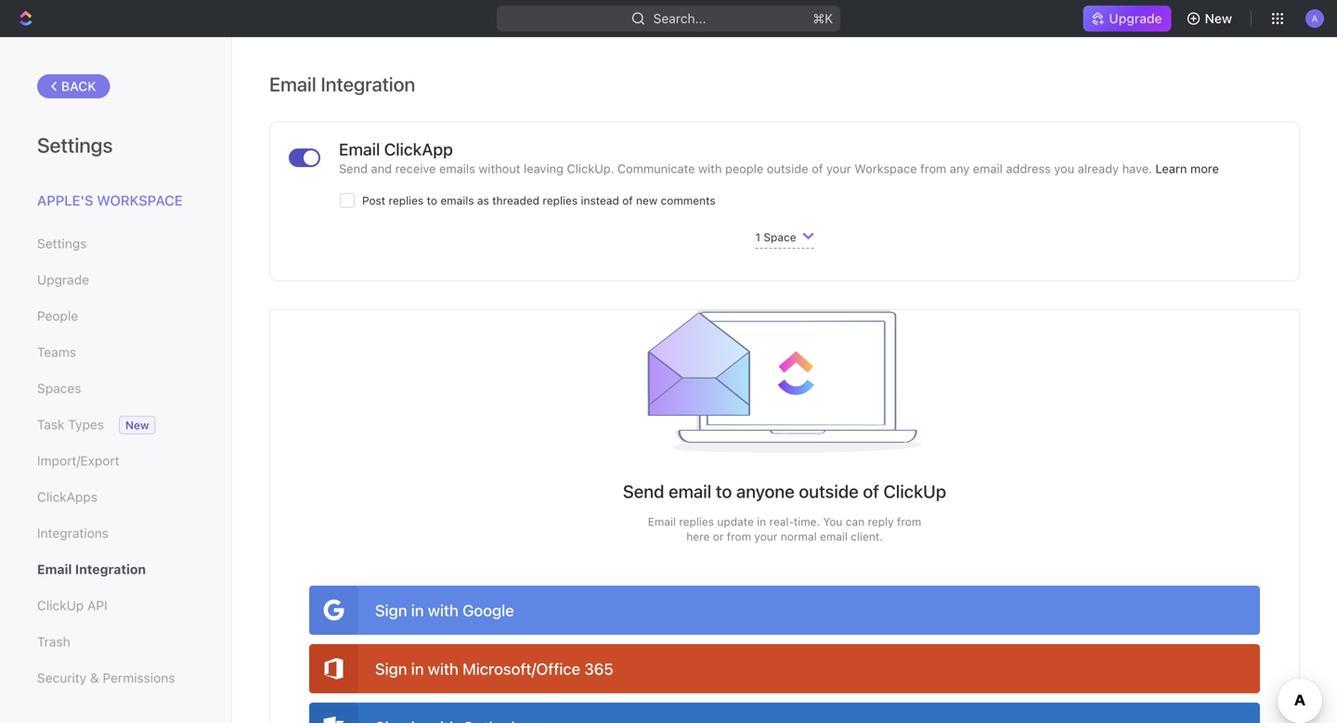 Task type: vqa. For each thing, say whether or not it's contained in the screenshot.
2 to the middle
no



Task type: locate. For each thing, give the bounding box(es) containing it.
send inside email clickapp send and receive emails without leaving clickup. communicate with people outside of your workspace from any email address you already have. learn more
[[339, 162, 368, 176]]

0 vertical spatial your
[[827, 162, 851, 176]]

sign in with microsoft/office 365 button
[[309, 645, 1260, 694]]

1 vertical spatial send
[[623, 481, 665, 502]]

1 vertical spatial upgrade
[[37, 272, 89, 287]]

clickup inside settings element
[[37, 598, 84, 613]]

more
[[1191, 162, 1219, 176]]

clickup up reply
[[884, 481, 947, 502]]

1 vertical spatial integration
[[75, 562, 146, 577]]

0 vertical spatial email
[[973, 162, 1003, 176]]

2 vertical spatial with
[[428, 660, 459, 679]]

or
[[713, 530, 724, 543]]

already
[[1078, 162, 1119, 176]]

workspace left any
[[855, 162, 917, 176]]

apple's workspace
[[37, 192, 183, 209]]

email down the you
[[820, 530, 848, 543]]

people
[[725, 162, 764, 176]]

of right 'people'
[[812, 162, 823, 176]]

comments
[[661, 194, 716, 207]]

new inside button
[[1205, 11, 1233, 26]]

your inside "email replies update in real-time. you can reply from here or from your normal email client."
[[755, 530, 778, 543]]

sign in with google button
[[309, 586, 1260, 635]]

0 vertical spatial with
[[699, 162, 722, 176]]

1 vertical spatial to
[[716, 481, 732, 502]]

import/export link
[[37, 445, 194, 477]]

outside inside email clickapp send and receive emails without leaving clickup. communicate with people outside of your workspace from any email address you already have. learn more
[[767, 162, 809, 176]]

0 vertical spatial send
[[339, 162, 368, 176]]

upgrade link
[[1083, 6, 1172, 32], [37, 264, 194, 296]]

2 vertical spatial from
[[727, 530, 751, 543]]

0 horizontal spatial upgrade link
[[37, 264, 194, 296]]

2 vertical spatial email
[[820, 530, 848, 543]]

email integration
[[269, 72, 415, 96], [37, 562, 146, 577]]

sign
[[375, 601, 407, 620], [375, 660, 407, 679]]

upgrade up people
[[37, 272, 89, 287]]

1 horizontal spatial new
[[1205, 11, 1233, 26]]

0 horizontal spatial workspace
[[97, 192, 183, 209]]

in
[[757, 515, 766, 529], [411, 601, 424, 620], [411, 660, 424, 679]]

communicate
[[618, 162, 695, 176]]

of up reply
[[863, 481, 879, 502]]

replies inside "email replies update in real-time. you can reply from here or from your normal email client."
[[679, 515, 714, 529]]

instead
[[581, 194, 619, 207]]

security
[[37, 671, 87, 686]]

emails right receive
[[439, 162, 475, 176]]

to up the update
[[716, 481, 732, 502]]

in left google
[[411, 601, 424, 620]]

1 vertical spatial clickup
[[37, 598, 84, 613]]

replies
[[389, 194, 424, 207], [543, 194, 578, 207], [679, 515, 714, 529]]

sign in with google
[[375, 601, 514, 620]]

clickup up trash
[[37, 598, 84, 613]]

replies up "here"
[[679, 515, 714, 529]]

clickup.
[[567, 162, 614, 176]]

email replies update in real-time. you can reply from here or from your normal email client.
[[648, 515, 922, 543]]

new inside settings element
[[125, 419, 149, 432]]

trash
[[37, 634, 70, 650]]

workspace
[[855, 162, 917, 176], [97, 192, 183, 209]]

space
[[764, 231, 797, 244]]

1 vertical spatial sign
[[375, 660, 407, 679]]

of left new at the left top
[[622, 194, 633, 207]]

settings link
[[37, 228, 194, 260]]

0 horizontal spatial your
[[755, 530, 778, 543]]

0 vertical spatial new
[[1205, 11, 1233, 26]]

1 vertical spatial workspace
[[97, 192, 183, 209]]

your
[[827, 162, 851, 176], [755, 530, 778, 543]]

to for emails
[[427, 194, 437, 207]]

settings
[[37, 133, 113, 157], [37, 236, 87, 251]]

1 vertical spatial your
[[755, 530, 778, 543]]

email inside "email replies update in real-time. you can reply from here or from your normal email client."
[[648, 515, 676, 529]]

with down sign in with google
[[428, 660, 459, 679]]

time.
[[794, 515, 820, 529]]

clickup
[[884, 481, 947, 502], [37, 598, 84, 613]]

1 vertical spatial email integration
[[37, 562, 146, 577]]

email
[[973, 162, 1003, 176], [669, 481, 712, 502], [820, 530, 848, 543]]

email inside "email replies update in real-time. you can reply from here or from your normal email client."
[[820, 530, 848, 543]]

0 vertical spatial upgrade
[[1109, 11, 1163, 26]]

0 vertical spatial in
[[757, 515, 766, 529]]

workspace up settings link
[[97, 192, 183, 209]]

from down the update
[[727, 530, 751, 543]]

integration down integrations link
[[75, 562, 146, 577]]

upgrade
[[1109, 11, 1163, 26], [37, 272, 89, 287]]

new button
[[1179, 4, 1244, 33]]

1 vertical spatial email
[[669, 481, 712, 502]]

1
[[756, 231, 761, 244]]

2 horizontal spatial of
[[863, 481, 879, 502]]

sign for sign in with microsoft/office 365
[[375, 660, 407, 679]]

task
[[37, 417, 65, 432]]

clickup api
[[37, 598, 107, 613]]

0 horizontal spatial new
[[125, 419, 149, 432]]

outside up the you
[[799, 481, 859, 502]]

0 horizontal spatial to
[[427, 194, 437, 207]]

leaving
[[524, 162, 564, 176]]

address
[[1006, 162, 1051, 176]]

spaces link
[[37, 373, 194, 405]]

sign in with microsoft/office 365
[[375, 660, 614, 679]]

0 vertical spatial workspace
[[855, 162, 917, 176]]

search...
[[653, 11, 706, 26]]

upgrade link left new button
[[1083, 6, 1172, 32]]

2 vertical spatial of
[[863, 481, 879, 502]]

from right reply
[[897, 515, 922, 529]]

email inside email clickapp send and receive emails without leaving clickup. communicate with people outside of your workspace from any email address you already have. learn more
[[973, 162, 1003, 176]]

1 horizontal spatial clickup
[[884, 481, 947, 502]]

integrations
[[37, 526, 109, 541]]

0 vertical spatial from
[[921, 162, 947, 176]]

with left 'people'
[[699, 162, 722, 176]]

0 horizontal spatial replies
[[389, 194, 424, 207]]

email inside settings element
[[37, 562, 72, 577]]

with left google
[[428, 601, 459, 620]]

2 sign from the top
[[375, 660, 407, 679]]

send
[[339, 162, 368, 176], [623, 481, 665, 502]]

0 vertical spatial emails
[[439, 162, 475, 176]]

0 vertical spatial outside
[[767, 162, 809, 176]]

0 horizontal spatial integration
[[75, 562, 146, 577]]

of
[[812, 162, 823, 176], [622, 194, 633, 207], [863, 481, 879, 502]]

settings up "apple's" at the left top of page
[[37, 133, 113, 157]]

emails left "as"
[[441, 194, 474, 207]]

and
[[371, 162, 392, 176]]

0 vertical spatial sign
[[375, 601, 407, 620]]

1 horizontal spatial to
[[716, 481, 732, 502]]

emails
[[439, 162, 475, 176], [441, 194, 474, 207]]

1 sign from the top
[[375, 601, 407, 620]]

clickapp
[[384, 139, 453, 159]]

0 horizontal spatial clickup
[[37, 598, 84, 613]]

integration up 'clickapp'
[[321, 72, 415, 96]]

1 vertical spatial emails
[[441, 194, 474, 207]]

0 vertical spatial of
[[812, 162, 823, 176]]

0 vertical spatial integration
[[321, 72, 415, 96]]

replies down leaving
[[543, 194, 578, 207]]

0 horizontal spatial upgrade
[[37, 272, 89, 287]]

email integration inside settings element
[[37, 562, 146, 577]]

from
[[921, 162, 947, 176], [897, 515, 922, 529], [727, 530, 751, 543]]

outside right 'people'
[[767, 162, 809, 176]]

new
[[1205, 11, 1233, 26], [125, 419, 149, 432]]

post
[[362, 194, 386, 207]]

permissions
[[103, 671, 175, 686]]

to
[[427, 194, 437, 207], [716, 481, 732, 502]]

upgrade left new button
[[1109, 11, 1163, 26]]

0 horizontal spatial of
[[622, 194, 633, 207]]

0 vertical spatial to
[[427, 194, 437, 207]]

2 horizontal spatial email
[[973, 162, 1003, 176]]

settings down "apple's" at the left top of page
[[37, 236, 87, 251]]

1 horizontal spatial your
[[827, 162, 851, 176]]

teams
[[37, 345, 76, 360]]

0 vertical spatial email integration
[[269, 72, 415, 96]]

workspace inside email clickapp send and receive emails without leaving clickup. communicate with people outside of your workspace from any email address you already have. learn more
[[855, 162, 917, 176]]

1 vertical spatial new
[[125, 419, 149, 432]]

replies right 'post'
[[389, 194, 424, 207]]

can
[[846, 515, 865, 529]]

2 vertical spatial in
[[411, 660, 424, 679]]

in for sign in with google
[[411, 601, 424, 620]]

to down receive
[[427, 194, 437, 207]]

upgrade inside settings element
[[37, 272, 89, 287]]

1 vertical spatial in
[[411, 601, 424, 620]]

in left 'real-'
[[757, 515, 766, 529]]

integration
[[321, 72, 415, 96], [75, 562, 146, 577]]

0 horizontal spatial send
[[339, 162, 368, 176]]

1 horizontal spatial send
[[623, 481, 665, 502]]

0 vertical spatial upgrade link
[[1083, 6, 1172, 32]]

0 vertical spatial settings
[[37, 133, 113, 157]]

email up "here"
[[669, 481, 712, 502]]

with inside email clickapp send and receive emails without leaving clickup. communicate with people outside of your workspace from any email address you already have. learn more
[[699, 162, 722, 176]]

reply
[[868, 515, 894, 529]]

1 horizontal spatial of
[[812, 162, 823, 176]]

1 vertical spatial from
[[897, 515, 922, 529]]

1 vertical spatial with
[[428, 601, 459, 620]]

with for microsoft/office
[[428, 660, 459, 679]]

1 space
[[756, 231, 797, 244]]

1 horizontal spatial workspace
[[855, 162, 917, 176]]

2 settings from the top
[[37, 236, 87, 251]]

in down sign in with google
[[411, 660, 424, 679]]

people
[[37, 308, 78, 324]]

upgrade link down settings link
[[37, 264, 194, 296]]

from left any
[[921, 162, 947, 176]]

0 horizontal spatial email integration
[[37, 562, 146, 577]]

from inside email clickapp send and receive emails without leaving clickup. communicate with people outside of your workspace from any email address you already have. learn more
[[921, 162, 947, 176]]

spaces
[[37, 381, 81, 396]]

clickapps
[[37, 489, 97, 505]]

1 vertical spatial settings
[[37, 236, 87, 251]]

1 horizontal spatial email
[[820, 530, 848, 543]]

2 horizontal spatial replies
[[679, 515, 714, 529]]

email right any
[[973, 162, 1003, 176]]

your inside email clickapp send and receive emails without leaving clickup. communicate with people outside of your workspace from any email address you already have. learn more
[[827, 162, 851, 176]]



Task type: describe. For each thing, give the bounding box(es) containing it.
clickup api link
[[37, 590, 194, 622]]

⌘k
[[813, 11, 833, 26]]

send email to anyone outside of clickup
[[623, 481, 947, 502]]

of inside email clickapp send and receive emails without leaving clickup. communicate with people outside of your workspace from any email address you already have. learn more
[[812, 162, 823, 176]]

in for sign in with microsoft/office 365
[[411, 660, 424, 679]]

task types
[[37, 417, 104, 432]]

sign for sign in with google
[[375, 601, 407, 620]]

1 horizontal spatial upgrade
[[1109, 11, 1163, 26]]

anyone
[[736, 481, 795, 502]]

workspace inside settings element
[[97, 192, 183, 209]]

back
[[61, 78, 96, 94]]

apple's
[[37, 192, 93, 209]]

replies for email
[[679, 515, 714, 529]]

1 settings from the top
[[37, 133, 113, 157]]

a button
[[1300, 4, 1330, 33]]

google
[[463, 601, 514, 620]]

0 vertical spatial clickup
[[884, 481, 947, 502]]

to for anyone
[[716, 481, 732, 502]]

1 vertical spatial outside
[[799, 481, 859, 502]]

any
[[950, 162, 970, 176]]

client.
[[851, 530, 883, 543]]

you
[[1054, 162, 1075, 176]]

people link
[[37, 300, 194, 332]]

trash link
[[37, 626, 194, 658]]

normal
[[781, 530, 817, 543]]

real-
[[770, 515, 794, 529]]

email inside email clickapp send and receive emails without leaving clickup. communicate with people outside of your workspace from any email address you already have. learn more
[[339, 139, 380, 159]]

integrations link
[[37, 518, 194, 549]]

back link
[[37, 74, 110, 98]]

teams link
[[37, 337, 194, 368]]

1 vertical spatial upgrade link
[[37, 264, 194, 296]]

1 horizontal spatial replies
[[543, 194, 578, 207]]

settings element
[[0, 37, 232, 724]]

post replies to emails as threaded replies instead of new comments
[[362, 194, 716, 207]]

replies for post
[[389, 194, 424, 207]]

you
[[823, 515, 843, 529]]

1 horizontal spatial integration
[[321, 72, 415, 96]]

1 horizontal spatial upgrade link
[[1083, 6, 1172, 32]]

learn more link
[[1156, 162, 1219, 176]]

as
[[477, 194, 489, 207]]

without
[[479, 162, 521, 176]]

with for google
[[428, 601, 459, 620]]

security & permissions link
[[37, 663, 194, 694]]

email clickapp send and receive emails without leaving clickup. communicate with people outside of your workspace from any email address you already have. learn more
[[339, 139, 1219, 176]]

here
[[687, 530, 710, 543]]

receive
[[395, 162, 436, 176]]

api
[[87, 598, 107, 613]]

have.
[[1123, 162, 1153, 176]]

threaded
[[492, 194, 540, 207]]

clickapps link
[[37, 482, 194, 513]]

integration inside email integration link
[[75, 562, 146, 577]]

in inside "email replies update in real-time. you can reply from here or from your normal email client."
[[757, 515, 766, 529]]

microsoft/office
[[463, 660, 581, 679]]

1 horizontal spatial email integration
[[269, 72, 415, 96]]

new
[[636, 194, 658, 207]]

emails inside email clickapp send and receive emails without leaving clickup. communicate with people outside of your workspace from any email address you already have. learn more
[[439, 162, 475, 176]]

update
[[717, 515, 754, 529]]

import/export
[[37, 453, 120, 469]]

&
[[90, 671, 99, 686]]

1 vertical spatial of
[[622, 194, 633, 207]]

security & permissions
[[37, 671, 175, 686]]

types
[[68, 417, 104, 432]]

a
[[1312, 13, 1318, 23]]

email integration link
[[37, 554, 194, 586]]

0 horizontal spatial email
[[669, 481, 712, 502]]

365
[[584, 660, 614, 679]]

learn
[[1156, 162, 1187, 176]]



